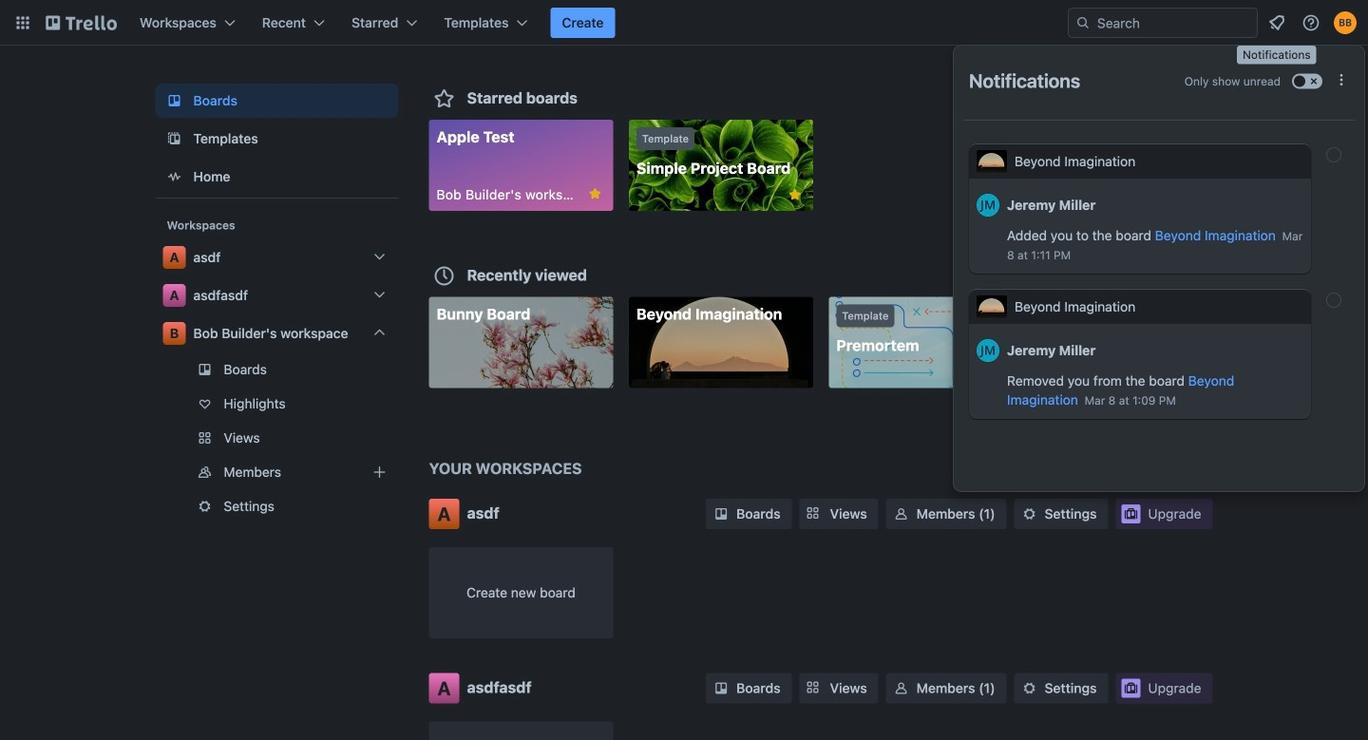 Task type: vqa. For each thing, say whether or not it's contained in the screenshot.
'Bob Builder (bobbuilder40)' "image"
yes



Task type: describe. For each thing, give the bounding box(es) containing it.
primary element
[[0, 0, 1368, 46]]

back to home image
[[46, 8, 117, 38]]

2 jeremy miller (jeremymiller198) image from the top
[[977, 336, 1000, 365]]

0 notifications image
[[1266, 11, 1288, 34]]

board image
[[163, 89, 186, 112]]

1 jeremy miller (jeremymiller198) image from the top
[[977, 191, 1000, 219]]

1 horizontal spatial click to unstar this board. it will be removed from your starred list. image
[[786, 186, 804, 203]]

0 horizontal spatial click to unstar this board. it will be removed from your starred list. image
[[587, 185, 604, 202]]



Task type: locate. For each thing, give the bounding box(es) containing it.
Search field
[[1091, 10, 1257, 36]]

search image
[[1076, 15, 1091, 30]]

add image
[[368, 461, 391, 484]]

0 vertical spatial jeremy miller (jeremymiller198) image
[[977, 191, 1000, 219]]

1 vertical spatial jeremy miller (jeremymiller198) image
[[977, 336, 1000, 365]]

open information menu image
[[1302, 13, 1321, 32]]

jeremy miller (jeremymiller198) image
[[977, 191, 1000, 219], [977, 336, 1000, 365]]

sm image
[[712, 505, 731, 524], [892, 505, 911, 524], [1020, 505, 1039, 524], [892, 679, 911, 698], [1020, 679, 1039, 698]]

tooltip
[[1237, 46, 1317, 64]]

click to unstar this board. it will be removed from your starred list. image
[[587, 185, 604, 202], [786, 186, 804, 203]]

template board image
[[163, 127, 186, 150]]

bob builder (bobbuilder40) image
[[1334, 11, 1357, 34]]

home image
[[163, 165, 186, 188]]

sm image
[[712, 679, 731, 698]]



